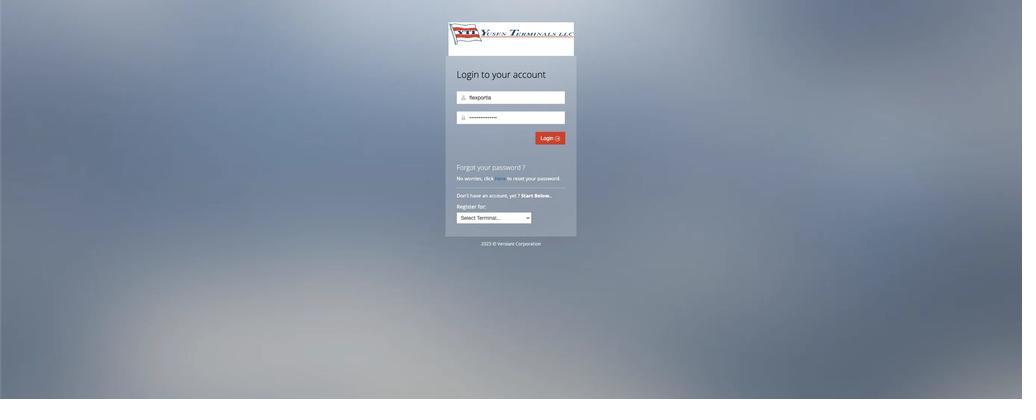 Task type: locate. For each thing, give the bounding box(es) containing it.
corporation
[[516, 241, 541, 248]]

your
[[492, 68, 511, 81], [478, 163, 491, 172], [526, 175, 536, 182]]

forgot
[[457, 163, 476, 172]]

to
[[482, 68, 490, 81], [507, 175, 512, 182]]

lock image
[[461, 115, 467, 121]]

to inside forgot your password ? no worries, click here to reset your password.
[[507, 175, 512, 182]]

login inside button
[[541, 136, 555, 142]]

for:
[[478, 203, 487, 211]]

click
[[484, 175, 494, 182]]

©
[[493, 241, 497, 248]]

password.
[[538, 175, 561, 182]]

here
[[495, 175, 506, 182]]

0 horizontal spatial to
[[482, 68, 490, 81]]

login for login to your account
[[457, 68, 479, 81]]

1 vertical spatial to
[[507, 175, 512, 182]]

0 horizontal spatial login
[[457, 68, 479, 81]]

? right yet
[[518, 193, 520, 199]]

an
[[483, 193, 488, 199]]

your up username text field
[[492, 68, 511, 81]]

2 vertical spatial your
[[526, 175, 536, 182]]

0 vertical spatial login
[[457, 68, 479, 81]]

login for login
[[541, 136, 555, 142]]

1 vertical spatial login
[[541, 136, 555, 142]]

1 horizontal spatial login
[[541, 136, 555, 142]]

?
[[523, 163, 526, 172], [518, 193, 520, 199]]

to up username text field
[[482, 68, 490, 81]]

0 vertical spatial ?
[[523, 163, 526, 172]]

1 vertical spatial your
[[478, 163, 491, 172]]

0 vertical spatial to
[[482, 68, 490, 81]]

forgot your password ? no worries, click here to reset your password.
[[457, 163, 561, 182]]

your right the reset
[[526, 175, 536, 182]]

login to your account
[[457, 68, 546, 81]]

Username text field
[[457, 91, 565, 104]]

1 horizontal spatial to
[[507, 175, 512, 182]]

1 vertical spatial ?
[[518, 193, 520, 199]]

1 horizontal spatial ?
[[523, 163, 526, 172]]

? up the reset
[[523, 163, 526, 172]]

1 horizontal spatial your
[[492, 68, 511, 81]]

register for:
[[457, 203, 487, 211]]

0 horizontal spatial ?
[[518, 193, 520, 199]]

0 horizontal spatial your
[[478, 163, 491, 172]]

login
[[457, 68, 479, 81], [541, 136, 555, 142]]

your up click
[[478, 163, 491, 172]]

to right here at the top left
[[507, 175, 512, 182]]



Task type: vqa. For each thing, say whether or not it's contained in the screenshot.
IMPORT RELEASE INQUIRY link
no



Task type: describe. For each thing, give the bounding box(es) containing it.
register
[[457, 203, 477, 211]]

2023 © versiant corporation
[[481, 241, 541, 248]]

below.
[[535, 193, 551, 199]]

account,
[[490, 193, 509, 199]]

password
[[493, 163, 521, 172]]

swapright image
[[555, 136, 560, 142]]

have
[[470, 193, 481, 199]]

2 horizontal spatial your
[[526, 175, 536, 182]]

reset
[[513, 175, 525, 182]]

start
[[521, 193, 534, 199]]

user image
[[461, 95, 467, 101]]

.
[[551, 193, 552, 199]]

login button
[[536, 132, 566, 145]]

don't
[[457, 193, 469, 199]]

Password password field
[[457, 112, 565, 124]]

worries,
[[465, 175, 483, 182]]

account
[[513, 68, 546, 81]]

0 vertical spatial your
[[492, 68, 511, 81]]

? inside forgot your password ? no worries, click here to reset your password.
[[523, 163, 526, 172]]

versiant
[[498, 241, 515, 248]]

no
[[457, 175, 464, 182]]

don't have an account, yet ? start below. .
[[457, 193, 553, 199]]

yet
[[510, 193, 517, 199]]

here link
[[495, 175, 506, 182]]

2023
[[481, 241, 492, 248]]



